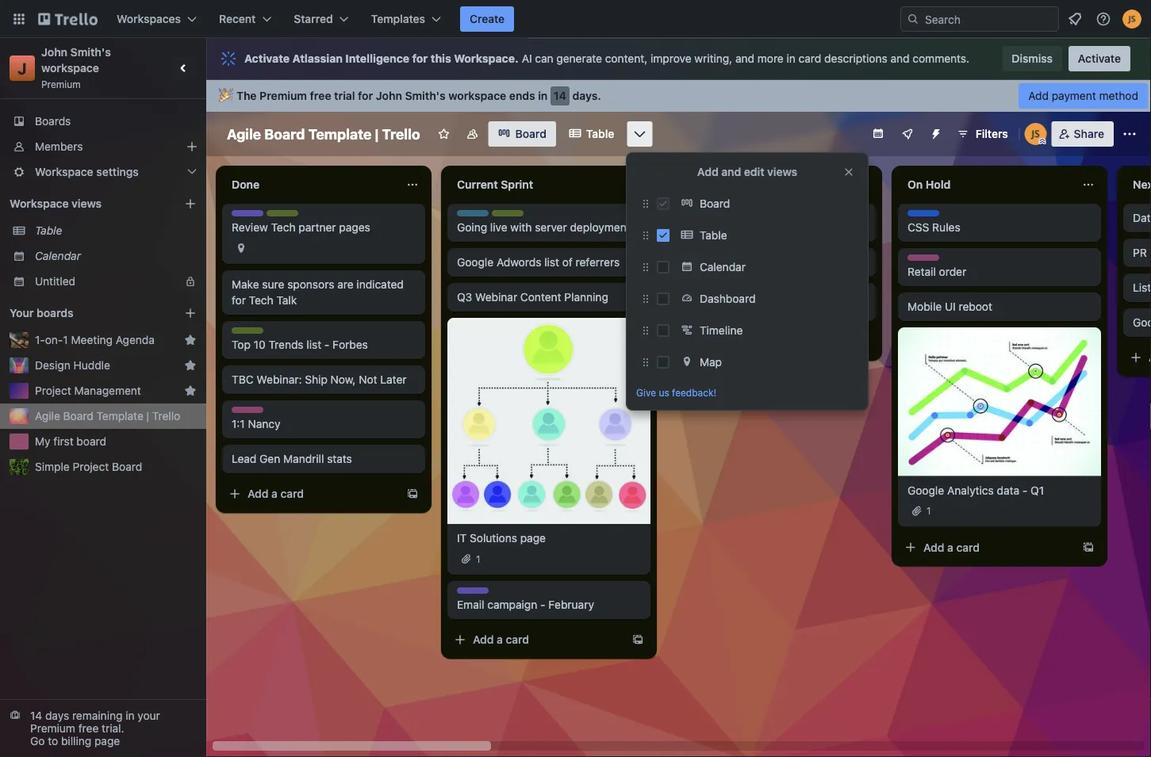 Task type: describe. For each thing, give the bounding box(es) containing it.
table for middle table link
[[586, 127, 614, 140]]

data link
[[1133, 210, 1151, 226]]

banner containing 🎉
[[206, 80, 1151, 112]]

later
[[380, 373, 407, 386]]

0 horizontal spatial analytics
[[682, 256, 729, 269]]

planning down referrers
[[564, 291, 608, 304]]

intelligence
[[345, 52, 410, 65]]

1 horizontal spatial color: blue, title: "partners" element
[[908, 210, 947, 222]]

planning inside the planning top 10 trends list - forbes
[[232, 329, 271, 340]]

1 for mobile ui reboot
[[927, 506, 931, 517]]

1 horizontal spatial project
[[73, 461, 109, 474]]

app
[[726, 221, 746, 234]]

color: pink, title: "happiness" element for nancy
[[232, 407, 280, 419]]

workspace visible image
[[466, 128, 479, 140]]

activate for activate
[[1078, 52, 1121, 65]]

partners for partners
[[717, 290, 756, 302]]

add a card button for google adwords list of referrers
[[448, 628, 625, 653]]

and left "edit"
[[722, 165, 741, 179]]

14 inside banner
[[554, 89, 567, 102]]

ui
[[945, 300, 956, 313]]

add for android app new landing page
[[698, 335, 719, 348]]

recent button
[[210, 6, 281, 32]]

agenda
[[116, 334, 155, 347]]

agile board template | trello inside text box
[[227, 125, 420, 142]]

open information menu image
[[1096, 11, 1112, 27]]

css rules link
[[908, 220, 1092, 236]]

add a card button down google analytics data - q1
[[898, 535, 1076, 560]]

in inside banner
[[538, 89, 548, 102]]

share button
[[1052, 121, 1114, 147]]

reposition calendar button image
[[636, 258, 655, 277]]

1 vertical spatial color: blue, title: "partners" element
[[717, 290, 756, 302]]

boards
[[35, 115, 71, 128]]

agile board template | trello link
[[35, 409, 197, 425]]

deployment
[[570, 221, 631, 234]]

create a view image
[[184, 198, 197, 210]]

email campaign - february
[[457, 599, 594, 612]]

create from template… image for branding guidelines
[[857, 336, 870, 348]]

add inside add payment method link
[[1029, 89, 1049, 102]]

card for analytics
[[731, 335, 755, 348]]

workspace settings button
[[0, 159, 206, 185]]

trial
[[334, 89, 355, 102]]

ai
[[522, 52, 532, 65]]

hold
[[926, 178, 951, 191]]

forbes
[[333, 338, 368, 352]]

| inside text box
[[375, 125, 379, 142]]

list inside the planning top 10 trends list - forbes
[[307, 338, 321, 352]]

table for right table link
[[700, 229, 727, 242]]

remarket for remarket
[[682, 290, 726, 302]]

referrers
[[576, 256, 620, 269]]

it solutions page link
[[457, 531, 641, 547]]

branding guidelines
[[682, 300, 784, 313]]

landing
[[773, 221, 811, 234]]

smith's inside john smith's workspace premium
[[70, 46, 111, 59]]

john smith's workspace premium
[[41, 46, 114, 90]]

activate atlassian intelligence for this workspace.
[[244, 52, 519, 65]]

board down ends
[[516, 127, 547, 140]]

1 vertical spatial -
[[1023, 484, 1028, 497]]

smith's inside banner
[[405, 89, 446, 102]]

template inside agile board template | trello text box
[[308, 125, 372, 142]]

2 horizontal spatial in
[[787, 52, 796, 65]]

🎉
[[219, 89, 230, 102]]

workspace.
[[454, 52, 519, 65]]

your boards
[[10, 307, 74, 320]]

primary element
[[0, 0, 1151, 38]]

branding guidelines link
[[682, 299, 866, 315]]

customize views image
[[632, 126, 648, 142]]

j link
[[10, 56, 35, 81]]

in inside 14 days remaining in your premium free trial. go to billing page
[[126, 710, 135, 723]]

a for make sure sponsors are indicated for tech talk
[[271, 488, 278, 501]]

payment
[[1052, 89, 1096, 102]]

gen
[[260, 453, 280, 466]]

starred button
[[284, 6, 358, 32]]

nex
[[1133, 178, 1151, 191]]

reposition map button image
[[636, 353, 655, 372]]

lead gen mandrill stats
[[232, 453, 352, 466]]

add board image
[[184, 307, 197, 320]]

star or unstar board image
[[438, 128, 450, 140]]

boards link
[[0, 109, 206, 134]]

card for make sure sponsors are indicated for tech talk
[[281, 488, 304, 501]]

14 inside 14 days remaining in your premium free trial. go to billing page
[[30, 710, 42, 723]]

content
[[520, 291, 561, 304]]

february
[[549, 599, 594, 612]]

2 horizontal spatial table link
[[676, 223, 859, 248]]

pr
[[1133, 246, 1147, 259]]

the
[[236, 89, 257, 102]]

0 vertical spatial views
[[767, 165, 797, 179]]

my first board link
[[35, 434, 197, 450]]

project management
[[35, 384, 141, 398]]

starred icon image for project management
[[184, 385, 197, 398]]

planning down sprint
[[492, 211, 532, 222]]

add for css rules
[[924, 541, 945, 554]]

1 vertical spatial page
[[520, 532, 546, 545]]

automation image
[[923, 121, 946, 144]]

guidelines
[[731, 300, 784, 313]]

adwords
[[497, 256, 541, 269]]

create from template… image for top 10 trends list - forbes
[[406, 488, 419, 501]]

page inside 14 days remaining in your premium free trial. go to billing page
[[94, 735, 120, 748]]

untitled link
[[35, 274, 175, 290]]

0 vertical spatial for
[[412, 52, 428, 65]]

board inside 'link'
[[63, 410, 93, 423]]

- inside the planning top 10 trends list - forbes
[[324, 338, 330, 352]]

a for google adwords list of referrers
[[497, 634, 503, 647]]

not
[[359, 373, 377, 386]]

trello inside text box
[[382, 125, 420, 142]]

a down google analytics data - q1
[[948, 541, 954, 554]]

Nex text field
[[1124, 172, 1151, 198]]

starred icon image for design huddle
[[184, 359, 197, 372]]

atlassian
[[292, 52, 343, 65]]

it solutions page
[[457, 532, 546, 545]]

mandrill
[[283, 453, 324, 466]]

settings
[[96, 165, 139, 179]]

this
[[431, 52, 451, 65]]

order
[[939, 265, 967, 279]]

f
[[1150, 246, 1151, 259]]

card right more
[[799, 52, 822, 65]]

14 days remaining in your premium free trial. go to billing page
[[30, 710, 160, 748]]

make sure sponsors are indicated for tech talk
[[232, 278, 404, 307]]

1 for q3 webinar content planning
[[476, 554, 481, 565]]

trello inside 'link'
[[152, 410, 180, 423]]

happiness for nancy
[[232, 408, 280, 419]]

retail
[[908, 265, 936, 279]]

tech inside 'make sure sponsors are indicated for tech talk'
[[249, 294, 273, 307]]

board down my first board link
[[112, 461, 142, 474]]

0 horizontal spatial calendar link
[[35, 248, 197, 264]]

your
[[10, 307, 34, 320]]

john inside john smith's workspace premium
[[41, 46, 68, 59]]

design
[[35, 359, 70, 372]]

john inside banner
[[376, 89, 402, 102]]

calendar power-up image
[[872, 127, 885, 140]]

your boards with 6 items element
[[10, 304, 160, 323]]

solutions
[[470, 532, 517, 545]]

and left comments.
[[891, 52, 910, 65]]

0 horizontal spatial views
[[71, 197, 102, 210]]

generate
[[557, 52, 602, 65]]

0 vertical spatial color: purple, title: "demand marketing" element
[[232, 210, 263, 217]]

card down google analytics data - q1
[[957, 541, 980, 554]]

list link
[[1133, 280, 1151, 296]]

lead gen mandrill stats link
[[232, 451, 416, 467]]

agile inside agile board template | trello text box
[[227, 125, 261, 142]]

1 vertical spatial analytics
[[947, 484, 994, 497]]

2 color: orange, title: "remarket" element from the top
[[682, 290, 726, 302]]

1 horizontal spatial list
[[544, 256, 559, 269]]

are
[[337, 278, 354, 291]]

1:1
[[232, 418, 245, 431]]

give
[[636, 387, 656, 398]]

top 10 trends list - forbes link
[[232, 337, 416, 353]]

live
[[490, 221, 508, 234]]

board up android on the right top of the page
[[700, 197, 730, 210]]

workspace for workspace settings
[[35, 165, 93, 179]]

happiness for order
[[908, 256, 956, 267]]

filters button
[[952, 121, 1013, 147]]

reposition table button image
[[636, 226, 655, 245]]

lead
[[232, 453, 257, 466]]

0 horizontal spatial calendar
[[35, 250, 81, 263]]

mobile ui reboot link
[[908, 299, 1092, 315]]

give us feedback! link
[[636, 385, 859, 401]]

add a card for google adwords list of referrers
[[473, 634, 529, 647]]

dashboard
[[700, 292, 756, 305]]

billing
[[61, 735, 91, 748]]

map
[[700, 356, 722, 369]]

indicated
[[357, 278, 404, 291]]

premium inside banner
[[260, 89, 307, 102]]

agile board template | trello inside 'link'
[[35, 410, 180, 423]]

1 horizontal spatial board link
[[676, 191, 859, 217]]

add for going live with server deployment
[[473, 634, 494, 647]]

remarket for remarket android app new landing page
[[682, 211, 726, 222]]



Task type: locate. For each thing, give the bounding box(es) containing it.
writing,
[[695, 52, 733, 65]]

mobile ui reboot
[[908, 300, 993, 313]]

trial.
[[102, 722, 124, 736]]

starred icon image for 1-on-1 meeting agenda
[[184, 334, 197, 347]]

for for indicated
[[232, 294, 246, 307]]

a
[[722, 335, 728, 348], [271, 488, 278, 501], [948, 541, 954, 554], [497, 634, 503, 647]]

board link up "new"
[[676, 191, 859, 217]]

1 horizontal spatial agile
[[227, 125, 261, 142]]

color: pink, title: "happiness" element for order
[[908, 255, 956, 267]]

0 vertical spatial agile board template | trello
[[227, 125, 420, 142]]

add a card button down email campaign - february
[[448, 628, 625, 653]]

color: lime, title: "planning" element down sprint
[[492, 210, 532, 222]]

0 horizontal spatial workspace
[[41, 61, 99, 75]]

0 vertical spatial john
[[41, 46, 68, 59]]

1 down google analytics data - q1
[[927, 506, 931, 517]]

reposition dashboard button image
[[636, 290, 655, 309]]

workspace down members
[[35, 165, 93, 179]]

tbc webinar: ship now, not later
[[232, 373, 407, 386]]

current
[[457, 178, 498, 191]]

1 horizontal spatial activate
[[1078, 52, 1121, 65]]

1 horizontal spatial smith's
[[405, 89, 446, 102]]

happiness inside happiness 1:1 nancy
[[232, 408, 280, 419]]

0 horizontal spatial 14
[[30, 710, 42, 723]]

table link up analytics link
[[676, 223, 859, 248]]

planning up tbc
[[232, 329, 271, 340]]

1 vertical spatial project
[[73, 461, 109, 474]]

workspace navigation collapse icon image
[[173, 57, 195, 79]]

review tech partner pages link
[[232, 220, 416, 236]]

table down 'workspace views'
[[35, 224, 62, 237]]

2 vertical spatial 1
[[476, 554, 481, 565]]

free inside 14 days remaining in your premium free trial. go to billing page
[[78, 722, 99, 736]]

add a card button
[[673, 329, 851, 355], [222, 482, 400, 507], [898, 535, 1076, 560], [448, 628, 625, 653]]

color: lime, title: "planning" element
[[267, 210, 306, 222], [492, 210, 532, 222], [232, 328, 271, 340]]

1:1 nancy link
[[232, 417, 416, 432]]

tech
[[271, 221, 296, 234], [249, 294, 273, 307]]

0 horizontal spatial table
[[35, 224, 62, 237]]

- left february
[[540, 599, 546, 612]]

0 horizontal spatial list
[[307, 338, 321, 352]]

premium inside john smith's workspace premium
[[41, 79, 81, 90]]

table
[[586, 127, 614, 140], [35, 224, 62, 237], [700, 229, 727, 242]]

simple project board
[[35, 461, 142, 474]]

partners inside partners css rules
[[908, 211, 947, 222]]

0 vertical spatial trello
[[382, 125, 420, 142]]

1 vertical spatial 1
[[927, 506, 931, 517]]

workspace inside dropdown button
[[35, 165, 93, 179]]

color: lime, title: "planning" element up tbc
[[232, 328, 271, 340]]

0 vertical spatial tech
[[271, 221, 296, 234]]

1 vertical spatial in
[[538, 89, 548, 102]]

0 vertical spatial color: blue, title: "partners" element
[[908, 210, 947, 222]]

campaign
[[487, 599, 537, 612]]

calendar
[[35, 250, 81, 263], [700, 261, 746, 274]]

2 vertical spatial starred icon image
[[184, 385, 197, 398]]

2 horizontal spatial table
[[700, 229, 727, 242]]

1 horizontal spatial page
[[520, 532, 546, 545]]

in right ends
[[538, 89, 548, 102]]

add left 'payment'
[[1029, 89, 1049, 102]]

2 horizontal spatial -
[[1023, 484, 1028, 497]]

happiness down css
[[908, 256, 956, 267]]

activate for activate atlassian intelligence for this workspace.
[[244, 52, 290, 65]]

10
[[254, 338, 266, 352]]

review tech partner pages
[[232, 221, 370, 234]]

trello up my first board link
[[152, 410, 180, 423]]

template inside agile board template | trello 'link'
[[96, 410, 143, 423]]

add payment method
[[1029, 89, 1139, 102]]

1 vertical spatial free
[[78, 722, 99, 736]]

agile inside agile board template | trello 'link'
[[35, 410, 60, 423]]

for down make
[[232, 294, 246, 307]]

1 horizontal spatial color: pink, title: "happiness" element
[[908, 255, 956, 267]]

🎉 the premium free trial for john smith's workspace ends in 14 days.
[[219, 89, 601, 102]]

1 vertical spatial agile
[[35, 410, 60, 423]]

workspace down workspace settings
[[10, 197, 69, 210]]

happiness down tbc
[[232, 408, 280, 419]]

1 vertical spatial workspace
[[10, 197, 69, 210]]

q3 webinar content planning
[[457, 291, 608, 304]]

analytics
[[682, 256, 729, 269], [947, 484, 994, 497]]

2 horizontal spatial for
[[412, 52, 428, 65]]

1 vertical spatial happiness
[[232, 408, 280, 419]]

workspace settings
[[35, 165, 139, 179]]

pages
[[339, 221, 370, 234]]

google for google analytics data - q1
[[908, 484, 944, 497]]

search image
[[907, 13, 920, 25]]

and
[[736, 52, 755, 65], [891, 52, 910, 65], [722, 165, 741, 179]]

retail order link
[[908, 264, 1092, 280]]

1 inside button
[[63, 334, 68, 347]]

banner
[[206, 80, 1151, 112]]

0 horizontal spatial agile board template | trello
[[35, 410, 180, 423]]

free left the trial.
[[78, 722, 99, 736]]

board
[[264, 125, 305, 142], [516, 127, 547, 140], [700, 197, 730, 210], [63, 410, 93, 423], [112, 461, 142, 474]]

to
[[48, 735, 58, 748]]

dismiss button
[[1002, 46, 1062, 71]]

sure
[[262, 278, 284, 291]]

agile board template | trello down project management button
[[35, 410, 180, 423]]

1 horizontal spatial |
[[375, 125, 379, 142]]

0 vertical spatial 1
[[63, 334, 68, 347]]

free left trial
[[310, 89, 331, 102]]

0 horizontal spatial google
[[457, 256, 494, 269]]

2 remarket from the top
[[682, 290, 726, 302]]

for right trial
[[358, 89, 373, 102]]

remarket up timeline
[[682, 290, 726, 302]]

project
[[35, 384, 71, 398], [73, 461, 109, 474]]

color: pink, title: "happiness" element down css
[[908, 255, 956, 267]]

add left "edit"
[[697, 165, 719, 179]]

board link down ends
[[489, 121, 556, 147]]

add up map
[[698, 335, 719, 348]]

1 horizontal spatial 14
[[554, 89, 567, 102]]

1 remarket from the top
[[682, 211, 726, 222]]

workspace
[[35, 165, 93, 179], [10, 197, 69, 210]]

for inside 'make sure sponsors are indicated for tech talk'
[[232, 294, 246, 307]]

remarket inside remarket android app new landing page
[[682, 211, 726, 222]]

1 activate from the left
[[244, 52, 290, 65]]

1 horizontal spatial happiness
[[908, 256, 956, 267]]

project down "board"
[[73, 461, 109, 474]]

table link down 'days.'
[[559, 121, 624, 147]]

ends
[[509, 89, 535, 102]]

1 vertical spatial color: purple, title: "demand marketing" element
[[457, 588, 489, 594]]

1 vertical spatial |
[[146, 410, 149, 423]]

free inside banner
[[310, 89, 331, 102]]

webinar:
[[257, 373, 302, 386]]

atlassian intelligence logo image
[[219, 49, 238, 68]]

add a card for make sure sponsors are indicated for tech talk
[[248, 488, 304, 501]]

in
[[787, 52, 796, 65], [538, 89, 548, 102], [126, 710, 135, 723]]

android
[[682, 221, 723, 234]]

now,
[[331, 373, 356, 386]]

project down design
[[35, 384, 71, 398]]

john down 'back to home' image
[[41, 46, 68, 59]]

color: purple, title: "demand marketing" element
[[232, 210, 263, 217], [457, 588, 489, 594]]

card down campaign on the bottom left of page
[[506, 634, 529, 647]]

2 vertical spatial page
[[94, 735, 120, 748]]

0 vertical spatial remarket
[[682, 211, 726, 222]]

days.
[[573, 89, 601, 102]]

1 horizontal spatial analytics
[[947, 484, 994, 497]]

color: sky, title: "government" element
[[457, 210, 513, 222]]

Search field
[[901, 6, 1059, 32]]

trends
[[269, 338, 304, 352]]

board inside text box
[[264, 125, 305, 142]]

content,
[[605, 52, 648, 65]]

1 horizontal spatial template
[[308, 125, 372, 142]]

2 vertical spatial create from template… image
[[632, 634, 644, 647]]

1 starred icon image from the top
[[184, 334, 197, 347]]

members link
[[0, 134, 206, 159]]

1 horizontal spatial calendar link
[[676, 255, 859, 280]]

2 activate from the left
[[1078, 52, 1121, 65]]

color: orange, title: "remarket" element up timeline
[[682, 290, 726, 302]]

1 vertical spatial trello
[[152, 410, 180, 423]]

1 down solutions
[[476, 554, 481, 565]]

dismiss
[[1012, 52, 1053, 65]]

0 vertical spatial agile
[[227, 125, 261, 142]]

make
[[232, 278, 259, 291]]

tech down sure
[[249, 294, 273, 307]]

1 horizontal spatial workspace
[[449, 89, 506, 102]]

activate
[[244, 52, 290, 65], [1078, 52, 1121, 65]]

agile board template | trello
[[227, 125, 420, 142], [35, 410, 180, 423]]

go to billing page link
[[30, 735, 120, 748]]

0 horizontal spatial activate
[[244, 52, 290, 65]]

3 starred icon image from the top
[[184, 385, 197, 398]]

add down email
[[473, 634, 494, 647]]

0 horizontal spatial 1
[[63, 334, 68, 347]]

add a card down gen
[[248, 488, 304, 501]]

activate down open information menu image
[[1078, 52, 1121, 65]]

0 vertical spatial project
[[35, 384, 71, 398]]

0 horizontal spatial -
[[324, 338, 330, 352]]

project inside button
[[35, 384, 71, 398]]

show menu image
[[1122, 126, 1138, 142]]

workspace right j link
[[41, 61, 99, 75]]

reposition board button image
[[636, 194, 655, 213]]

design huddle
[[35, 359, 110, 372]]

trello down 🎉 the premium free trial for john smith's workspace ends in 14 days.
[[382, 125, 420, 142]]

add a card up map
[[698, 335, 755, 348]]

1 vertical spatial starred icon image
[[184, 359, 197, 372]]

j
[[18, 59, 27, 77]]

board up done text box
[[264, 125, 305, 142]]

1 vertical spatial john
[[376, 89, 402, 102]]

1 vertical spatial google
[[908, 484, 944, 497]]

descriptions
[[825, 52, 888, 65]]

1 horizontal spatial free
[[310, 89, 331, 102]]

1 horizontal spatial in
[[538, 89, 548, 102]]

ship
[[305, 373, 328, 386]]

templates button
[[362, 6, 451, 32]]

color: pink, title: "happiness" element down tbc
[[232, 407, 280, 419]]

make sure sponsors are indicated for tech talk link
[[232, 277, 416, 309]]

0 horizontal spatial color: blue, title: "partners" element
[[717, 290, 756, 302]]

board up my first board
[[63, 410, 93, 423]]

calendar up untitled
[[35, 250, 81, 263]]

1-
[[35, 334, 45, 347]]

add a card button for make sure sponsors are indicated for tech talk
[[222, 482, 400, 507]]

color: lime, title: "planning" element down done text box
[[267, 210, 306, 222]]

2 starred icon image from the top
[[184, 359, 197, 372]]

huddle
[[73, 359, 110, 372]]

- left q1
[[1023, 484, 1028, 497]]

1 vertical spatial list
[[307, 338, 321, 352]]

google adwords list of referrers link
[[457, 255, 641, 271]]

color: purple, title: "demand marketing" element up email
[[457, 588, 489, 594]]

power ups image
[[901, 128, 914, 140]]

ai can generate content, improve writing, and more in card descriptions and comments.
[[522, 52, 970, 65]]

1 color: orange, title: "remarket" element from the top
[[682, 210, 726, 222]]

color: lime, title: "planning" element for live
[[492, 210, 532, 222]]

premium inside 14 days remaining in your premium free trial. go to billing page
[[30, 722, 75, 736]]

page right landing on the top
[[814, 221, 839, 234]]

add for review tech partner pages
[[248, 488, 269, 501]]

android app new landing page link
[[682, 220, 866, 236]]

1 vertical spatial board link
[[676, 191, 859, 217]]

page inside remarket android app new landing page
[[814, 221, 839, 234]]

it
[[457, 532, 467, 545]]

1 horizontal spatial calendar
[[700, 261, 746, 274]]

google analytics data - q1 link
[[908, 483, 1092, 499]]

agile down the
[[227, 125, 261, 142]]

add a card down campaign on the bottom left of page
[[473, 634, 529, 647]]

1
[[63, 334, 68, 347], [927, 506, 931, 517], [476, 554, 481, 565]]

workspace inside john smith's workspace premium
[[41, 61, 99, 75]]

1 horizontal spatial 1
[[476, 554, 481, 565]]

add a card button for analytics
[[673, 329, 851, 355]]

color: blue, title: "partners" element
[[908, 210, 947, 222], [717, 290, 756, 302]]

| down 🎉 the premium free trial for john smith's workspace ends in 14 days.
[[375, 125, 379, 142]]

list left of
[[544, 256, 559, 269]]

0 horizontal spatial color: purple, title: "demand marketing" element
[[232, 210, 263, 217]]

q3 webinar content planning link
[[457, 290, 641, 305]]

john smith (johnsmith38824343) image
[[1123, 10, 1142, 29]]

0 vertical spatial workspace
[[35, 165, 93, 179]]

page right solutions
[[520, 532, 546, 545]]

more
[[758, 52, 784, 65]]

add and edit views
[[697, 165, 797, 179]]

google for google adwords list of referrers
[[457, 256, 494, 269]]

0 horizontal spatial |
[[146, 410, 149, 423]]

0 vertical spatial page
[[814, 221, 839, 234]]

add down gen
[[248, 488, 269, 501]]

workspace down workspace.
[[449, 89, 506, 102]]

views down workspace settings
[[71, 197, 102, 210]]

planning down done text box
[[267, 211, 306, 222]]

create
[[470, 12, 505, 25]]

dashboard link
[[676, 286, 859, 312]]

a down branding guidelines
[[722, 335, 728, 348]]

on hold
[[908, 178, 951, 191]]

color: lime, title: "planning" element for tech
[[267, 210, 306, 222]]

1 vertical spatial agile board template | trello
[[35, 410, 180, 423]]

partners for partners css rules
[[908, 211, 947, 222]]

table left "new"
[[700, 229, 727, 242]]

1 vertical spatial workspace
[[449, 89, 506, 102]]

views right "edit"
[[767, 165, 797, 179]]

add a card down google analytics data - q1
[[924, 541, 980, 554]]

in right more
[[787, 52, 796, 65]]

0 horizontal spatial template
[[96, 410, 143, 423]]

|
[[375, 125, 379, 142], [146, 410, 149, 423]]

Board name text field
[[219, 121, 428, 147]]

sponsors
[[287, 278, 334, 291]]

0 vertical spatial |
[[375, 125, 379, 142]]

for inside banner
[[358, 89, 373, 102]]

add a card button down guidelines
[[673, 329, 851, 355]]

remarket android app new landing page
[[682, 211, 839, 234]]

0 vertical spatial 14
[[554, 89, 567, 102]]

0 horizontal spatial table link
[[35, 223, 197, 239]]

smith's
[[70, 46, 111, 59], [405, 89, 446, 102]]

color: orange, title: "remarket" element
[[682, 210, 726, 222], [682, 290, 726, 302]]

confetti image
[[219, 89, 230, 102]]

card
[[799, 52, 822, 65], [731, 335, 755, 348], [281, 488, 304, 501], [957, 541, 980, 554], [506, 634, 529, 647]]

this member is an admin of this board. image
[[1039, 138, 1046, 145]]

template down trial
[[308, 125, 372, 142]]

1 horizontal spatial table
[[586, 127, 614, 140]]

- left forbes
[[324, 338, 330, 352]]

0 vertical spatial board link
[[489, 121, 556, 147]]

1 vertical spatial color: pink, title: "happiness" element
[[232, 407, 280, 419]]

smith's down 'this' at the left
[[405, 89, 446, 102]]

a down gen
[[271, 488, 278, 501]]

color: orange, title: "remarket" element left "new"
[[682, 210, 726, 222]]

a for analytics
[[722, 335, 728, 348]]

john down activate atlassian intelligence for this workspace.
[[376, 89, 402, 102]]

card down lead gen mandrill stats
[[281, 488, 304, 501]]

1 horizontal spatial table link
[[559, 121, 624, 147]]

and left more
[[736, 52, 755, 65]]

calendar up dashboard
[[700, 261, 746, 274]]

0 horizontal spatial create from template… image
[[406, 488, 419, 501]]

tbc
[[232, 373, 254, 386]]

first
[[53, 435, 74, 448]]

2 vertical spatial in
[[126, 710, 135, 723]]

add
[[1029, 89, 1049, 102], [697, 165, 719, 179], [698, 335, 719, 348], [248, 488, 269, 501], [924, 541, 945, 554], [473, 634, 494, 647]]

remaining
[[72, 710, 123, 723]]

activate right atlassian intelligence logo
[[244, 52, 290, 65]]

table link up 'untitled' link
[[35, 223, 197, 239]]

activate link
[[1069, 46, 1131, 71]]

tech right review
[[271, 221, 296, 234]]

14 left 'days.'
[[554, 89, 567, 102]]

1 horizontal spatial google
[[908, 484, 944, 497]]

create from template… image
[[857, 336, 870, 348], [406, 488, 419, 501], [632, 634, 644, 647]]

john smith (johnsmith38824343) image
[[1025, 123, 1047, 145]]

0 horizontal spatial project
[[35, 384, 71, 398]]

simple
[[35, 461, 70, 474]]

close popover image
[[843, 166, 855, 179]]

page down the remaining
[[94, 735, 120, 748]]

1 horizontal spatial partners
[[908, 211, 947, 222]]

top
[[232, 338, 251, 352]]

simple project board link
[[35, 459, 197, 475]]

On Hold text field
[[898, 172, 1073, 198]]

create from template… image
[[1082, 541, 1095, 554]]

0 vertical spatial template
[[308, 125, 372, 142]]

1 right 1- on the top of page
[[63, 334, 68, 347]]

for left 'this' at the left
[[412, 52, 428, 65]]

2 vertical spatial for
[[232, 294, 246, 307]]

goo link
[[1133, 315, 1151, 331]]

workspace for workspace views
[[10, 197, 69, 210]]

2 horizontal spatial page
[[814, 221, 839, 234]]

pr f
[[1133, 246, 1151, 259]]

0 notifications image
[[1066, 10, 1085, 29]]

smith's down 'back to home' image
[[70, 46, 111, 59]]

webinar
[[475, 291, 517, 304]]

analytics left the data
[[947, 484, 994, 497]]

in left your
[[126, 710, 135, 723]]

remarket left "new"
[[682, 211, 726, 222]]

calendar link up dashboard link
[[676, 255, 859, 280]]

0 horizontal spatial free
[[78, 722, 99, 736]]

14 left days
[[30, 710, 42, 723]]

card for google adwords list of referrers
[[506, 634, 529, 647]]

list right trends
[[307, 338, 321, 352]]

starred icon image
[[184, 334, 197, 347], [184, 359, 197, 372], [184, 385, 197, 398]]

happiness inside happiness retail order
[[908, 256, 956, 267]]

your
[[138, 710, 160, 723]]

2 horizontal spatial 1
[[927, 506, 931, 517]]

0 horizontal spatial board link
[[489, 121, 556, 147]]

color: pink, title: "happiness" element
[[908, 255, 956, 267], [232, 407, 280, 419]]

switch to… image
[[11, 11, 27, 27]]

| inside 'link'
[[146, 410, 149, 423]]

board
[[77, 435, 106, 448]]

for for trial
[[358, 89, 373, 102]]

john
[[41, 46, 68, 59], [376, 89, 402, 102]]

0 horizontal spatial trello
[[152, 410, 180, 423]]

1 horizontal spatial trello
[[382, 125, 420, 142]]

Done text field
[[222, 172, 397, 198]]

table left customize views icon
[[586, 127, 614, 140]]

1 horizontal spatial john
[[376, 89, 402, 102]]

1 vertical spatial smith's
[[405, 89, 446, 102]]

add a card button down mandrill
[[222, 482, 400, 507]]

agile up my
[[35, 410, 60, 423]]

reposition timeline button image
[[636, 321, 655, 340]]

filters
[[976, 127, 1008, 140]]

going
[[457, 221, 487, 234]]

add a card for analytics
[[698, 335, 755, 348]]

1 horizontal spatial color: purple, title: "demand marketing" element
[[457, 588, 489, 594]]

1 vertical spatial views
[[71, 197, 102, 210]]

a down campaign on the bottom left of page
[[497, 634, 503, 647]]

0 vertical spatial free
[[310, 89, 331, 102]]

Current Sprint text field
[[448, 172, 622, 198]]

can
[[535, 52, 554, 65]]

2 vertical spatial -
[[540, 599, 546, 612]]

0 vertical spatial list
[[544, 256, 559, 269]]

back to home image
[[38, 6, 98, 32]]



Task type: vqa. For each thing, say whether or not it's contained in the screenshot.
free
yes



